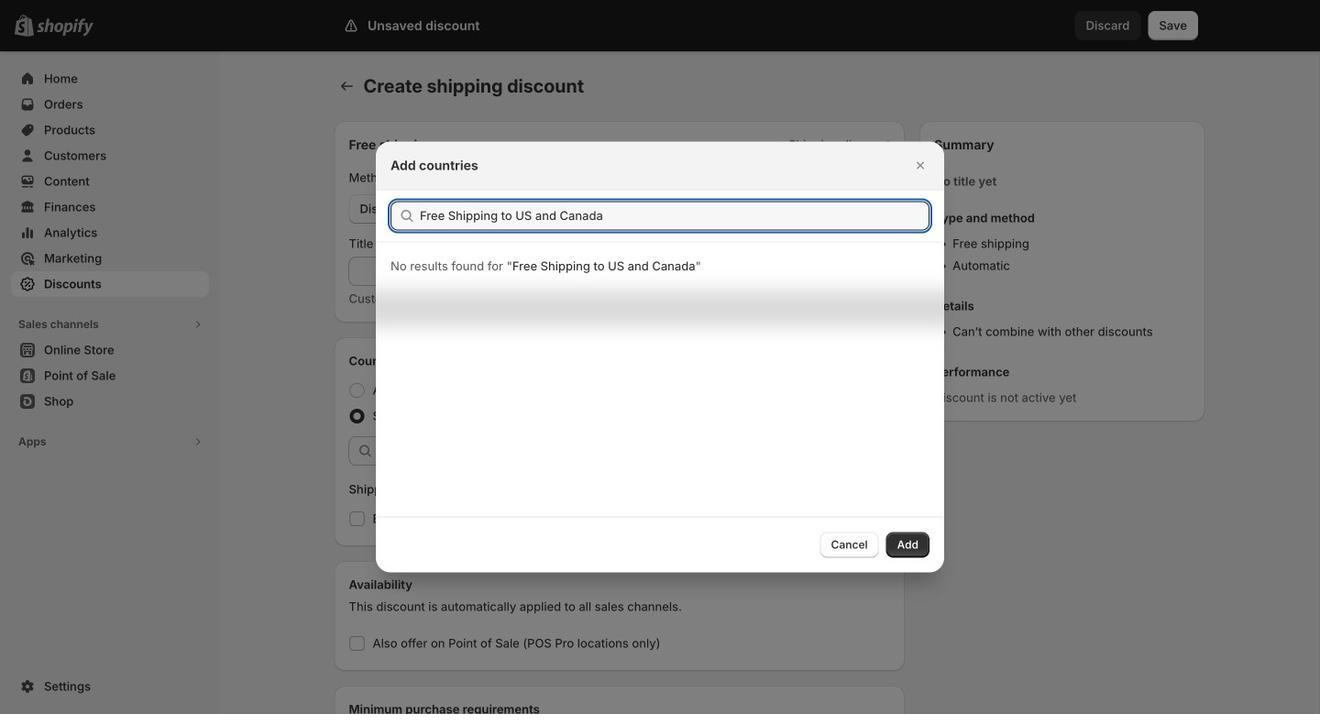 Task type: describe. For each thing, give the bounding box(es) containing it.
Search countries text field
[[420, 201, 930, 231]]

shopify image
[[37, 18, 94, 36]]



Task type: vqa. For each thing, say whether or not it's contained in the screenshot.
Search Countries "text box"
yes



Task type: locate. For each thing, give the bounding box(es) containing it.
dialog
[[0, 142, 1320, 573]]



